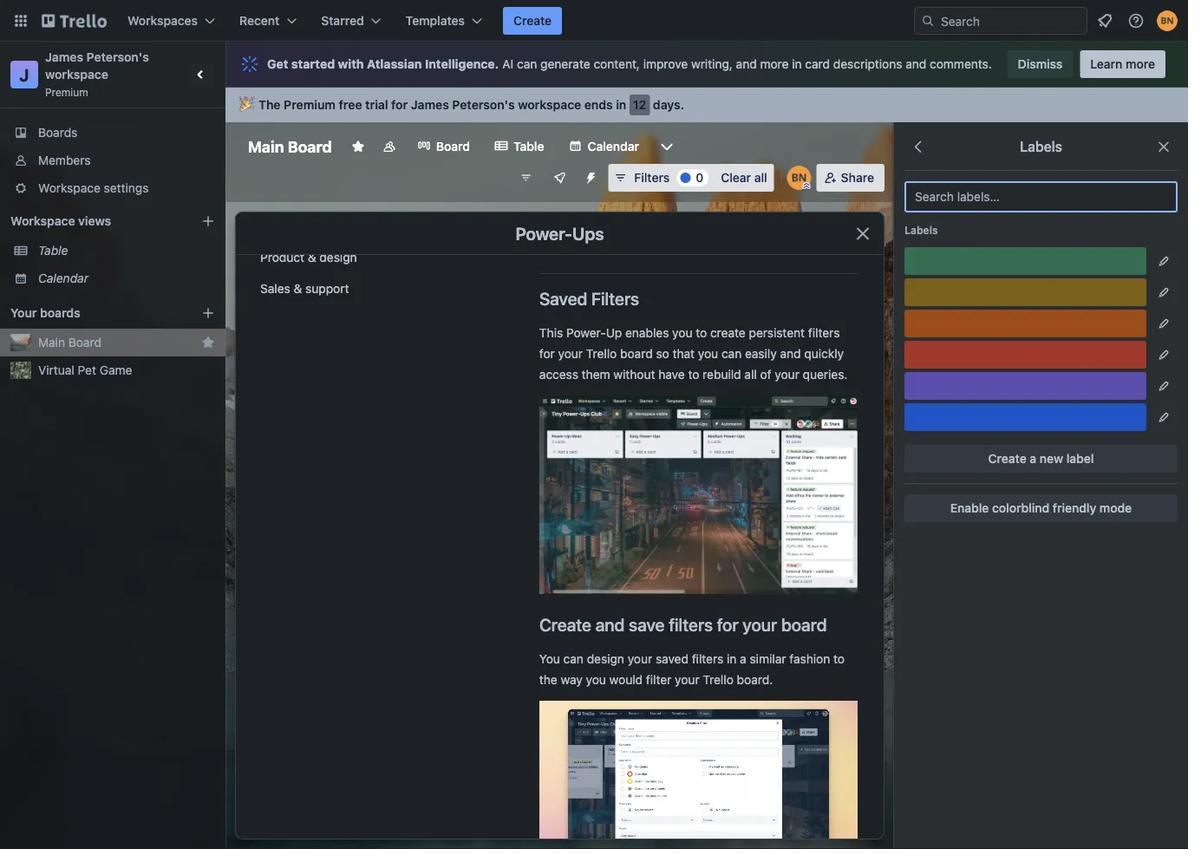 Task type: describe. For each thing, give the bounding box(es) containing it.
0 vertical spatial in
[[792, 57, 802, 71]]

get started with atlassian intelligence.
[[267, 57, 499, 71]]

board.
[[737, 673, 773, 687]]

your
[[10, 306, 37, 320]]

learn more
[[1091, 57, 1155, 71]]

label
[[1067, 451, 1094, 466]]

1 horizontal spatial ben nelson (bennelson96) image
[[1157, 10, 1178, 31]]

1 horizontal spatial calendar link
[[558, 133, 650, 160]]

improve
[[643, 57, 688, 71]]

primary element
[[0, 0, 1188, 42]]

recent
[[239, 13, 280, 28]]

create
[[710, 326, 746, 340]]

1 vertical spatial saved
[[539, 288, 588, 308]]

support
[[305, 281, 349, 296]]

queries.
[[803, 367, 848, 382]]

all inside button
[[754, 170, 767, 185]]

james inside james peterson's workspace premium
[[45, 50, 83, 64]]

you can design your saved filters in a similar fashion to the way you would filter your trello board.
[[539, 652, 845, 687]]

can for content,
[[517, 57, 537, 71]]

design for &
[[320, 250, 357, 265]]

this member is an admin of this board. image
[[803, 182, 811, 190]]

1 vertical spatial filters
[[669, 614, 713, 635]]

days.
[[653, 98, 684, 112]]

james peterson's workspace premium
[[45, 50, 152, 98]]

this power-up enables you to create persistent filters for your trello board so that you can easily and quickly access them without have to rebuild all of your queries.
[[539, 326, 848, 382]]

workspaces button
[[117, 7, 226, 35]]

1 vertical spatial labels
[[905, 224, 938, 236]]

color: blue, title: none element
[[905, 403, 1147, 431]]

friendly
[[1053, 501, 1097, 515]]

up
[[606, 326, 622, 340]]

starred button
[[311, 7, 392, 35]]

2 vertical spatial for
[[717, 614, 739, 635]]

1 vertical spatial table
[[38, 243, 68, 258]]

game
[[100, 363, 132, 377]]

templates button
[[395, 7, 493, 35]]

1 vertical spatial james
[[411, 98, 449, 112]]

1 vertical spatial saved filters
[[539, 288, 639, 308]]

writing,
[[691, 57, 733, 71]]

without
[[614, 367, 655, 382]]

product
[[260, 250, 305, 265]]

new
[[1040, 451, 1064, 466]]

can inside this power-up enables you to create persistent filters for your trello board so that you can easily and quickly access them without have to rebuild all of your queries.
[[722, 347, 742, 361]]

virtual
[[38, 363, 74, 377]]

share
[[841, 170, 874, 185]]

have
[[659, 367, 685, 382]]

board link
[[407, 133, 481, 160]]

colorblind
[[992, 501, 1050, 515]]

ups
[[572, 223, 604, 243]]

0 vertical spatial power-
[[516, 223, 572, 243]]

create button
[[503, 7, 562, 35]]

1 vertical spatial calendar link
[[38, 270, 215, 287]]

to inside you can design your saved filters in a similar fashion to the way you would filter your trello board.
[[834, 652, 845, 666]]

1 horizontal spatial table
[[513, 139, 544, 154]]

1 horizontal spatial premium
[[284, 98, 336, 112]]

1 vertical spatial you
[[698, 347, 718, 361]]

1 vertical spatial workspace
[[518, 98, 581, 112]]

1 horizontal spatial you
[[672, 326, 693, 340]]

0 horizontal spatial calendar
[[38, 271, 88, 285]]

workspace for workspace views
[[10, 214, 75, 228]]

0
[[696, 170, 704, 185]]

your up "would"
[[628, 652, 652, 666]]

save
[[629, 614, 665, 635]]

2 more from the left
[[1126, 57, 1155, 71]]

Search labels… text field
[[905, 181, 1178, 213]]

workspace navigation collapse icon image
[[189, 62, 213, 87]]

create and save filters for your board
[[539, 614, 827, 635]]

fashion
[[790, 652, 830, 666]]

0 vertical spatial saved
[[560, 242, 595, 256]]

them
[[582, 367, 610, 382]]

filters inside you can design your saved filters in a similar fashion to the way you would filter your trello board.
[[692, 652, 724, 666]]

this
[[539, 326, 563, 340]]

1 horizontal spatial table link
[[484, 133, 555, 160]]

your boards
[[10, 306, 80, 320]]

search image
[[921, 14, 935, 28]]

board inside this power-up enables you to create persistent filters for your trello board so that you can easily and quickly access them without have to rebuild all of your queries.
[[620, 347, 653, 361]]

workspaces
[[128, 13, 198, 28]]

trial
[[365, 98, 388, 112]]

12
[[633, 98, 647, 112]]

saved filters link
[[560, 242, 632, 256]]

design for can
[[587, 652, 624, 666]]

j link
[[10, 61, 38, 88]]

0 horizontal spatial in
[[616, 98, 627, 112]]

card
[[805, 57, 830, 71]]

virtual pet game
[[38, 363, 132, 377]]

learn
[[1091, 57, 1123, 71]]

your right of
[[775, 367, 800, 382]]

color: red, title: none element
[[905, 341, 1147, 369]]

1 vertical spatial filters
[[598, 242, 632, 256]]

main board inside main board link
[[38, 335, 101, 350]]

workspace settings link
[[0, 174, 226, 202]]

with
[[338, 57, 364, 71]]

the
[[539, 673, 558, 687]]

virtual pet game link
[[38, 362, 215, 379]]

Search field
[[935, 8, 1087, 34]]

create a new label
[[988, 451, 1094, 466]]

boards
[[38, 125, 78, 140]]

dismiss
[[1018, 57, 1063, 71]]

similar
[[750, 652, 786, 666]]

& for product
[[308, 250, 316, 265]]

recent button
[[229, 7, 307, 35]]

1 horizontal spatial labels
[[1020, 138, 1062, 155]]

sales & support link
[[250, 275, 458, 303]]

enable colorblind friendly mode button
[[905, 494, 1178, 522]]

0 vertical spatial to
[[696, 326, 707, 340]]

content,
[[594, 57, 640, 71]]

color: yellow, title: none element
[[905, 278, 1147, 306]]

atlassian intelligence logo image
[[239, 54, 260, 75]]

1 vertical spatial peterson's
[[452, 98, 515, 112]]

would
[[609, 673, 643, 687]]

main board link
[[38, 334, 194, 351]]

1 horizontal spatial calendar
[[588, 139, 639, 154]]

of
[[760, 367, 772, 382]]

all inside this power-up enables you to create persistent filters for your trello board so that you can easily and quickly access them without have to rebuild all of your queries.
[[745, 367, 757, 382]]

confetti image
[[239, 98, 252, 112]]

0 notifications image
[[1095, 10, 1115, 31]]

color: purple, title: none element
[[905, 372, 1147, 400]]

views
[[78, 214, 111, 228]]

color: green, title: none element
[[905, 247, 1147, 275]]

board inside board "link"
[[436, 139, 470, 154]]

clear all button
[[714, 164, 774, 192]]

workspace visible image
[[382, 140, 396, 154]]

free
[[339, 98, 362, 112]]

persistent
[[749, 326, 805, 340]]

color: orange, title: none element
[[905, 310, 1147, 337]]

0 vertical spatial filters
[[634, 170, 670, 185]]

automation image
[[577, 164, 601, 188]]



Task type: locate. For each thing, give the bounding box(es) containing it.
board up fashion
[[781, 614, 827, 635]]

1 more from the left
[[760, 57, 789, 71]]

can up way
[[564, 652, 584, 666]]

clear
[[721, 170, 751, 185]]

1 horizontal spatial design
[[587, 652, 624, 666]]

0 vertical spatial ben nelson (bennelson96) image
[[1157, 10, 1178, 31]]

and right writing,
[[736, 57, 757, 71]]

filter
[[646, 673, 672, 687]]

create inside button
[[988, 451, 1027, 466]]

design up "would"
[[587, 652, 624, 666]]

saved filters icon image
[[520, 172, 532, 184]]

access
[[539, 367, 578, 382]]

board up virtual pet game
[[68, 335, 101, 350]]

filters down 'customize views' image
[[634, 170, 670, 185]]

0 horizontal spatial peterson's
[[86, 50, 149, 64]]

your down saved
[[675, 673, 700, 687]]

peterson's down intelligence.
[[452, 98, 515, 112]]

add board image
[[201, 306, 215, 320]]

filters
[[808, 326, 840, 340], [669, 614, 713, 635], [692, 652, 724, 666]]

create for create and save filters for your board
[[539, 614, 592, 635]]

banner containing 🎉
[[226, 88, 1188, 122]]

0 vertical spatial a
[[1030, 451, 1037, 466]]

more
[[760, 57, 789, 71], [1126, 57, 1155, 71]]

power- right this
[[566, 326, 606, 340]]

table link up saved filters icon
[[484, 133, 555, 160]]

0 horizontal spatial &
[[294, 281, 302, 296]]

create for create
[[514, 13, 552, 28]]

1 horizontal spatial workspace
[[518, 98, 581, 112]]

1 horizontal spatial can
[[564, 652, 584, 666]]

your
[[558, 347, 583, 361], [775, 367, 800, 382], [743, 614, 777, 635], [628, 652, 652, 666], [675, 673, 700, 687]]

all
[[754, 170, 767, 185], [745, 367, 757, 382]]

0 horizontal spatial main board
[[38, 335, 101, 350]]

0 vertical spatial labels
[[1020, 138, 1062, 155]]

0 horizontal spatial labels
[[905, 224, 938, 236]]

can inside you can design your saved filters in a similar fashion to the way you would filter your trello board.
[[564, 652, 584, 666]]

1 horizontal spatial in
[[727, 652, 737, 666]]

0 vertical spatial table
[[513, 139, 544, 154]]

table link down views
[[38, 242, 215, 259]]

Board name text field
[[239, 133, 341, 160]]

0 vertical spatial peterson's
[[86, 50, 149, 64]]

0 vertical spatial all
[[754, 170, 767, 185]]

sales
[[260, 281, 290, 296]]

ben nelson (bennelson96) image left share button
[[787, 166, 812, 190]]

labels
[[1020, 138, 1062, 155], [905, 224, 938, 236]]

0 vertical spatial &
[[308, 250, 316, 265]]

0 vertical spatial filters
[[808, 326, 840, 340]]

that
[[673, 347, 695, 361]]

1 vertical spatial a
[[740, 652, 747, 666]]

to right have
[[688, 367, 699, 382]]

filters right saved
[[692, 652, 724, 666]]

1 vertical spatial create
[[988, 451, 1027, 466]]

a inside button
[[1030, 451, 1037, 466]]

pet
[[78, 363, 96, 377]]

1 vertical spatial design
[[587, 652, 624, 666]]

a left new
[[1030, 451, 1037, 466]]

& right product
[[308, 250, 316, 265]]

trello left board.
[[703, 673, 734, 687]]

1 horizontal spatial &
[[308, 250, 316, 265]]

boards
[[40, 306, 80, 320]]

0 vertical spatial calendar
[[588, 139, 639, 154]]

board left star or unstar board icon
[[288, 137, 332, 156]]

to right fashion
[[834, 652, 845, 666]]

1 vertical spatial in
[[616, 98, 627, 112]]

premium right the
[[284, 98, 336, 112]]

in left similar
[[727, 652, 737, 666]]

1 horizontal spatial for
[[539, 347, 555, 361]]

1 vertical spatial trello
[[703, 673, 734, 687]]

0 horizontal spatial a
[[740, 652, 747, 666]]

trello up them
[[586, 347, 617, 361]]

0 vertical spatial workspace
[[45, 67, 108, 82]]

workspace down generate
[[518, 98, 581, 112]]

you
[[672, 326, 693, 340], [698, 347, 718, 361], [586, 673, 606, 687]]

enable
[[951, 501, 989, 515]]

table up saved filters icon
[[513, 139, 544, 154]]

you inside you can design your saved filters in a similar fashion to the way you would filter your trello board.
[[586, 673, 606, 687]]

0 vertical spatial for
[[391, 98, 408, 112]]

1 horizontal spatial a
[[1030, 451, 1037, 466]]

calendar link up your boards with 2 items element
[[38, 270, 215, 287]]

table
[[513, 139, 544, 154], [38, 243, 68, 258]]

to left 'create' in the right of the page
[[696, 326, 707, 340]]

0 horizontal spatial calendar link
[[38, 270, 215, 287]]

back to home image
[[42, 7, 107, 35]]

1 vertical spatial calendar
[[38, 271, 88, 285]]

2 vertical spatial you
[[586, 673, 606, 687]]

1 vertical spatial table link
[[38, 242, 215, 259]]

starred icon image
[[201, 336, 215, 350]]

atlassian
[[367, 57, 422, 71]]

for right trial
[[391, 98, 408, 112]]

1 horizontal spatial board
[[288, 137, 332, 156]]

1 vertical spatial all
[[745, 367, 757, 382]]

1 vertical spatial &
[[294, 281, 302, 296]]

2 vertical spatial filters
[[592, 288, 639, 308]]

clear all
[[721, 170, 767, 185]]

star or unstar board image
[[351, 140, 365, 154]]

product & design link
[[250, 244, 458, 271]]

create left new
[[988, 451, 1027, 466]]

power- inside this power-up enables you to create persistent filters for your trello board so that you can easily and quickly access them without have to rebuild all of your queries.
[[566, 326, 606, 340]]

share button
[[817, 164, 885, 192]]

saved
[[656, 652, 689, 666]]

workspace inside james peterson's workspace premium
[[45, 67, 108, 82]]

0 horizontal spatial main
[[38, 335, 65, 350]]

0 horizontal spatial board
[[620, 347, 653, 361]]

trello inside you can design your saved filters in a similar fashion to the way you would filter your trello board.
[[703, 673, 734, 687]]

generate
[[541, 57, 590, 71]]

0 vertical spatial saved filters
[[560, 242, 632, 256]]

1 horizontal spatial main
[[248, 137, 284, 156]]

open information menu image
[[1128, 12, 1145, 29]]

for inside this power-up enables you to create persistent filters for your trello board so that you can easily and quickly access them without have to rebuild all of your queries.
[[539, 347, 555, 361]]

0 horizontal spatial ben nelson (bennelson96) image
[[787, 166, 812, 190]]

you up that
[[672, 326, 693, 340]]

can right ai
[[517, 57, 537, 71]]

for up you can design your saved filters in a similar fashion to the way you would filter your trello board.
[[717, 614, 739, 635]]

trello inside this power-up enables you to create persistent filters for your trello board so that you can easily and quickly access them without have to rebuild all of your queries.
[[586, 347, 617, 361]]

filters up saved
[[669, 614, 713, 635]]

create inside button
[[514, 13, 552, 28]]

main up 'virtual' on the left top of page
[[38, 335, 65, 350]]

power ups image
[[553, 171, 567, 185]]

sales & support
[[260, 281, 349, 296]]

workspace left views
[[10, 214, 75, 228]]

0 horizontal spatial can
[[517, 57, 537, 71]]

and inside this power-up enables you to create persistent filters for your trello board so that you can easily and quickly access them without have to rebuild all of your queries.
[[780, 347, 801, 361]]

& inside "link"
[[308, 250, 316, 265]]

filters up quickly
[[808, 326, 840, 340]]

premium inside james peterson's workspace premium
[[45, 86, 88, 98]]

enable colorblind friendly mode
[[951, 501, 1132, 515]]

1 horizontal spatial james
[[411, 98, 449, 112]]

calendar up boards
[[38, 271, 88, 285]]

peterson's
[[86, 50, 149, 64], [452, 98, 515, 112]]

🎉
[[239, 98, 252, 112]]

board inside main board link
[[68, 335, 101, 350]]

0 horizontal spatial james
[[45, 50, 83, 64]]

0 horizontal spatial more
[[760, 57, 789, 71]]

and down search "icon"
[[906, 57, 927, 71]]

can down 'create' in the right of the page
[[722, 347, 742, 361]]

quickly
[[804, 347, 844, 361]]

filters inside this power-up enables you to create persistent filters for your trello board so that you can easily and quickly access them without have to rebuild all of your queries.
[[808, 326, 840, 340]]

0 vertical spatial create
[[514, 13, 552, 28]]

0 vertical spatial main board
[[248, 137, 332, 156]]

you right way
[[586, 673, 606, 687]]

members link
[[0, 147, 226, 174]]

saved filters
[[560, 242, 632, 256], [539, 288, 639, 308]]

0 horizontal spatial for
[[391, 98, 408, 112]]

0 vertical spatial design
[[320, 250, 357, 265]]

intelligence.
[[425, 57, 499, 71]]

2 vertical spatial create
[[539, 614, 592, 635]]

main board up 'virtual' on the left top of page
[[38, 335, 101, 350]]

design up support
[[320, 250, 357, 265]]

1 vertical spatial for
[[539, 347, 555, 361]]

1 vertical spatial power-
[[566, 326, 606, 340]]

2 vertical spatial can
[[564, 652, 584, 666]]

create up ai
[[514, 13, 552, 28]]

and down 'persistent'
[[780, 347, 801, 361]]

design inside you can design your saved filters in a similar fashion to the way you would filter your trello board.
[[587, 652, 624, 666]]

so
[[656, 347, 669, 361]]

comments.
[[930, 57, 992, 71]]

0 horizontal spatial board
[[68, 335, 101, 350]]

and left save
[[596, 614, 625, 635]]

main inside text field
[[248, 137, 284, 156]]

for down this
[[539, 347, 555, 361]]

banner
[[226, 88, 1188, 122]]

create up you
[[539, 614, 592, 635]]

calendar link
[[558, 133, 650, 160], [38, 270, 215, 287]]

1 vertical spatial main board
[[38, 335, 101, 350]]

1 horizontal spatial more
[[1126, 57, 1155, 71]]

calendar
[[588, 139, 639, 154], [38, 271, 88, 285]]

create for create a new label
[[988, 451, 1027, 466]]

power- down power ups 'image'
[[516, 223, 572, 243]]

1 vertical spatial ben nelson (bennelson96) image
[[787, 166, 812, 190]]

1 horizontal spatial main board
[[248, 137, 332, 156]]

filters
[[634, 170, 670, 185], [598, 242, 632, 256], [592, 288, 639, 308]]

get
[[267, 57, 288, 71]]

members
[[38, 153, 91, 167]]

way
[[561, 673, 583, 687]]

board up 'without'
[[620, 347, 653, 361]]

1 vertical spatial board
[[781, 614, 827, 635]]

1 horizontal spatial trello
[[703, 673, 734, 687]]

2 horizontal spatial for
[[717, 614, 739, 635]]

create a new label button
[[905, 445, 1178, 473]]

to
[[696, 326, 707, 340], [688, 367, 699, 382], [834, 652, 845, 666]]

workspace right j link
[[45, 67, 108, 82]]

templates
[[406, 13, 465, 28]]

power-
[[516, 223, 572, 243], [566, 326, 606, 340]]

the
[[258, 98, 281, 112]]

1 vertical spatial workspace
[[10, 214, 75, 228]]

premium
[[45, 86, 88, 98], [284, 98, 336, 112]]

ends
[[584, 98, 613, 112]]

easily
[[745, 347, 777, 361]]

filters down automation icon
[[598, 242, 632, 256]]

product & design
[[260, 250, 357, 265]]

peterson's down back to home image at the left of the page
[[86, 50, 149, 64]]

2 vertical spatial filters
[[692, 652, 724, 666]]

calendar link up automation icon
[[558, 133, 650, 160]]

2 horizontal spatial board
[[436, 139, 470, 154]]

main
[[248, 137, 284, 156], [38, 335, 65, 350]]

j
[[19, 64, 29, 85]]

filters up up
[[592, 288, 639, 308]]

peterson's inside james peterson's workspace premium
[[86, 50, 149, 64]]

can
[[517, 57, 537, 71], [722, 347, 742, 361], [564, 652, 584, 666]]

james down back to home image at the left of the page
[[45, 50, 83, 64]]

ben nelson (bennelson96) image
[[1157, 10, 1178, 31], [787, 166, 812, 190]]

a inside you can design your saved filters in a similar fashion to the way you would filter your trello board.
[[740, 652, 747, 666]]

board down 🎉 the premium free trial for james peterson's workspace ends in 12 days.
[[436, 139, 470, 154]]

design inside "link"
[[320, 250, 357, 265]]

0 vertical spatial workspace
[[38, 181, 101, 195]]

board
[[288, 137, 332, 156], [436, 139, 470, 154], [68, 335, 101, 350]]

main board
[[248, 137, 332, 156], [38, 335, 101, 350]]

workspace down members
[[38, 181, 101, 195]]

you right that
[[698, 347, 718, 361]]

and
[[736, 57, 757, 71], [906, 57, 927, 71], [780, 347, 801, 361], [596, 614, 625, 635]]

0 horizontal spatial premium
[[45, 86, 88, 98]]

can for your
[[564, 652, 584, 666]]

boards link
[[0, 119, 226, 147]]

in left card
[[792, 57, 802, 71]]

board inside main board text field
[[288, 137, 332, 156]]

& right sales
[[294, 281, 302, 296]]

learn more link
[[1080, 50, 1166, 78]]

in inside you can design your saved filters in a similar fashion to the way you would filter your trello board.
[[727, 652, 737, 666]]

create a view image
[[201, 214, 215, 228]]

customize views image
[[658, 138, 676, 155]]

all right clear
[[754, 170, 767, 185]]

calendar up automation icon
[[588, 139, 639, 154]]

mode
[[1100, 501, 1132, 515]]

workspace settings
[[38, 181, 149, 195]]

main board inside main board text field
[[248, 137, 332, 156]]

main board down the
[[248, 137, 332, 156]]

0 horizontal spatial table link
[[38, 242, 215, 259]]

main down the
[[248, 137, 284, 156]]

0 horizontal spatial you
[[586, 673, 606, 687]]

power-ups
[[516, 223, 604, 243]]

1 vertical spatial to
[[688, 367, 699, 382]]

2 horizontal spatial in
[[792, 57, 802, 71]]

all left of
[[745, 367, 757, 382]]

your up access
[[558, 347, 583, 361]]

2 vertical spatial to
[[834, 652, 845, 666]]

0 vertical spatial you
[[672, 326, 693, 340]]

board
[[620, 347, 653, 361], [781, 614, 827, 635]]

& for sales
[[294, 281, 302, 296]]

more right learn
[[1126, 57, 1155, 71]]

table down workspace views
[[38, 243, 68, 258]]

saved up this
[[539, 288, 588, 308]]

workspace for workspace settings
[[38, 181, 101, 195]]

your up similar
[[743, 614, 777, 635]]

2 vertical spatial in
[[727, 652, 737, 666]]

1 horizontal spatial peterson's
[[452, 98, 515, 112]]

0 vertical spatial trello
[[586, 347, 617, 361]]

saved filters down automation icon
[[560, 242, 632, 256]]

your boards with 2 items element
[[10, 303, 175, 324]]

saved filters up up
[[539, 288, 639, 308]]

james peterson's workspace link
[[45, 50, 152, 82]]

0 vertical spatial james
[[45, 50, 83, 64]]

for
[[391, 98, 408, 112], [539, 347, 555, 361], [717, 614, 739, 635]]

more left card
[[760, 57, 789, 71]]

james up board "link"
[[411, 98, 449, 112]]

1 vertical spatial main
[[38, 335, 65, 350]]

🎉 the premium free trial for james peterson's workspace ends in 12 days.
[[239, 98, 684, 112]]

1 horizontal spatial board
[[781, 614, 827, 635]]

2 horizontal spatial can
[[722, 347, 742, 361]]

0 vertical spatial main
[[248, 137, 284, 156]]

you
[[539, 652, 560, 666]]

0 horizontal spatial workspace
[[45, 67, 108, 82]]

a
[[1030, 451, 1037, 466], [740, 652, 747, 666]]

descriptions
[[833, 57, 902, 71]]

premium down "james peterson's workspace" link
[[45, 86, 88, 98]]

ben nelson (bennelson96) image right open information menu icon
[[1157, 10, 1178, 31]]

0 horizontal spatial table
[[38, 243, 68, 258]]

in left 12
[[616, 98, 627, 112]]

a up board.
[[740, 652, 747, 666]]

saved down power ups 'image'
[[560, 242, 595, 256]]



Task type: vqa. For each thing, say whether or not it's contained in the screenshot.
FOR
yes



